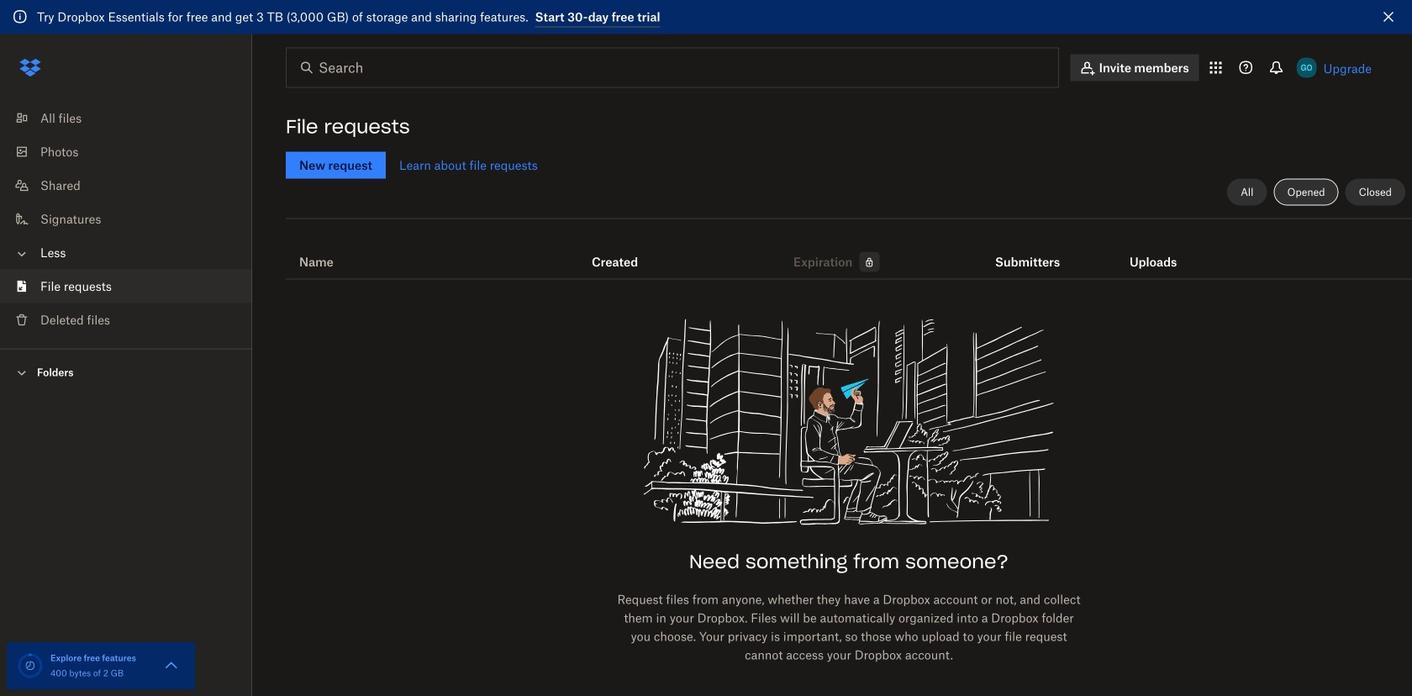 Task type: locate. For each thing, give the bounding box(es) containing it.
alert
[[0, 0, 1413, 34]]

list
[[0, 91, 252, 349]]

less image
[[13, 246, 30, 262]]

2 column header from the left
[[1130, 232, 1197, 272]]

0 horizontal spatial column header
[[996, 232, 1063, 272]]

quota usage image
[[17, 652, 44, 679]]

1 horizontal spatial column header
[[1130, 232, 1197, 272]]

Search in folder "Dropbox" text field
[[319, 58, 1024, 78]]

pro trial element
[[853, 252, 880, 272]]

row
[[286, 225, 1413, 280]]

quota usage progress bar
[[17, 652, 44, 679]]

column header
[[996, 232, 1063, 272], [1130, 232, 1197, 272]]

list item
[[0, 269, 252, 303]]



Task type: vqa. For each thing, say whether or not it's contained in the screenshot.
'Templates'
no



Task type: describe. For each thing, give the bounding box(es) containing it.
dropbox image
[[13, 51, 47, 85]]

1 column header from the left
[[996, 232, 1063, 272]]



